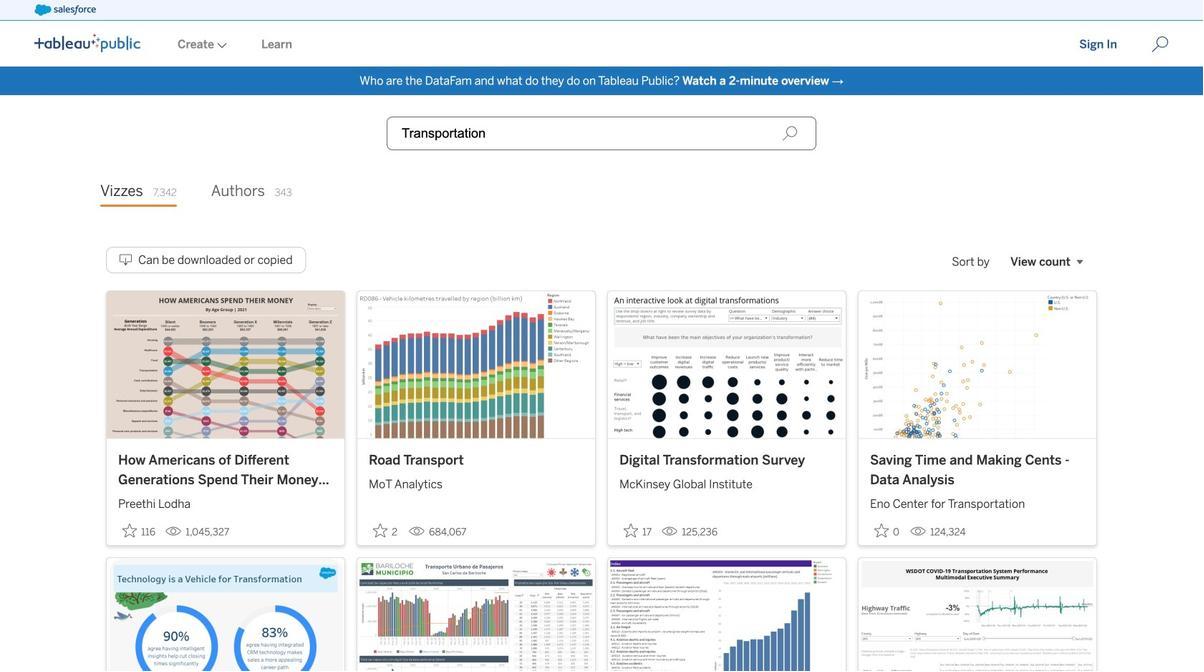 Task type: describe. For each thing, give the bounding box(es) containing it.
go to search image
[[1134, 36, 1186, 53]]

salesforce logo image
[[34, 4, 96, 16]]

add favorite image for second add favorite button from the right
[[624, 524, 638, 538]]

create image
[[214, 43, 227, 48]]

Search input field
[[387, 117, 816, 150]]

add favorite image for first add favorite button from left
[[122, 524, 137, 538]]



Task type: locate. For each thing, give the bounding box(es) containing it.
1 horizontal spatial add favorite image
[[874, 524, 889, 538]]

0 horizontal spatial add favorite image
[[373, 524, 387, 538]]

1 add favorite image from the left
[[373, 524, 387, 538]]

1 add favorite button from the left
[[118, 520, 160, 543]]

2 add favorite image from the left
[[874, 524, 889, 538]]

Add Favorite button
[[118, 520, 160, 543], [369, 520, 403, 543], [619, 520, 656, 543], [870, 520, 904, 543]]

search image
[[782, 126, 798, 141]]

logo image
[[34, 34, 140, 52]]

2 add favorite button from the left
[[369, 520, 403, 543]]

add favorite image
[[373, 524, 387, 538], [874, 524, 889, 538]]

add favorite image
[[122, 524, 137, 538], [624, 524, 638, 538]]

3 add favorite button from the left
[[619, 520, 656, 543]]

1 horizontal spatial add favorite image
[[624, 524, 638, 538]]

0 horizontal spatial add favorite image
[[122, 524, 137, 538]]

4 add favorite button from the left
[[870, 520, 904, 543]]

workbook thumbnail image
[[107, 291, 344, 439], [357, 291, 595, 439], [608, 291, 846, 439], [859, 291, 1096, 439], [107, 559, 344, 672], [357, 559, 595, 672], [608, 559, 846, 672], [859, 559, 1096, 672]]

add favorite image for fourth add favorite button from the left
[[874, 524, 889, 538]]

1 add favorite image from the left
[[122, 524, 137, 538]]

add favorite image for 3rd add favorite button from right
[[373, 524, 387, 538]]

2 add favorite image from the left
[[624, 524, 638, 538]]



Task type: vqa. For each thing, say whether or not it's contained in the screenshot.
Search ICON
yes



